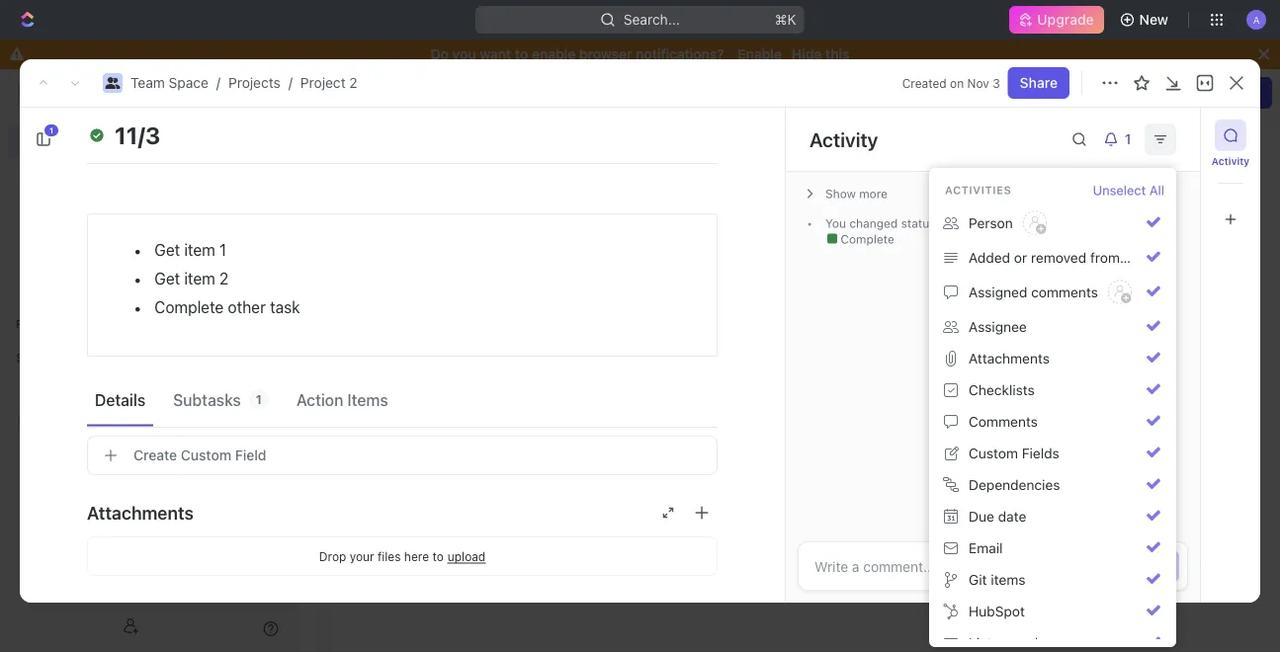 Task type: describe. For each thing, give the bounding box(es) containing it.
on
[[950, 76, 964, 90]]

3
[[993, 76, 1001, 90]]

0 vertical spatial nov
[[968, 76, 990, 90]]

nov 8 at 8:59 am
[[1075, 217, 1172, 230]]

attachments inside attachments dropdown button
[[87, 502, 194, 524]]

enable
[[532, 46, 576, 62]]

11/3
[[115, 121, 161, 149]]

other
[[228, 298, 266, 317]]

status
[[902, 217, 936, 230]]

2 inside get item 1 get item 2 complete other task
[[220, 269, 229, 288]]

sidebar navigation
[[0, 69, 296, 653]]

items for agenda
[[901, 289, 931, 303]]

checklists
[[969, 382, 1035, 399]]

new button
[[1112, 4, 1181, 36]]

task sidebar navigation tab list
[[1210, 120, 1253, 235]]

complete
[[838, 232, 895, 246]]

create custom field
[[134, 448, 267, 464]]

do
[[1001, 217, 1016, 230]]

due
[[969, 509, 995, 525]]

attachments inside attachments button
[[969, 351, 1050, 367]]

upgrade
[[1038, 11, 1094, 28]]

or
[[1015, 250, 1028, 266]]

share
[[1020, 75, 1058, 91]]

attend meeting
[[372, 197, 470, 214]]

step2
[[372, 356, 408, 372]]

comments
[[969, 414, 1038, 430]]

task sidebar content section
[[785, 108, 1201, 603]]

custom inside button
[[181, 448, 232, 464]]

manage cards button
[[1155, 77, 1273, 109]]

create custom field button
[[87, 436, 718, 476]]

here.
[[1103, 289, 1132, 303]]

attend
[[372, 197, 414, 214]]

calendar
[[987, 324, 1036, 338]]

action
[[296, 391, 344, 409]]

you
[[453, 46, 476, 62]]

lineup
[[344, 469, 397, 488]]

2 item from the top
[[184, 269, 215, 288]]

git items
[[969, 572, 1026, 588]]

person
[[969, 215, 1013, 231]]

items
[[348, 391, 388, 409]]

at
[[1111, 217, 1122, 230]]

tree inside sidebar navigation
[[8, 374, 287, 506]]

am
[[1155, 217, 1172, 230]]

due date button
[[938, 501, 1169, 533]]

drop your files here to upload
[[319, 550, 486, 564]]

want
[[480, 46, 512, 62]]

items for git
[[991, 572, 1026, 588]]

dependencies button
[[938, 470, 1169, 501]]

upgrade link
[[1010, 6, 1104, 34]]

task
[[270, 298, 300, 317]]

you
[[826, 217, 847, 230]]

will
[[1049, 289, 1068, 303]]

spaces
[[16, 351, 58, 365]]

manage
[[1167, 85, 1219, 101]]

team
[[131, 75, 165, 91]]

activities
[[945, 184, 1012, 197]]

‎task 1
[[404, 537, 443, 553]]

favorites
[[16, 317, 68, 331]]

to do
[[981, 217, 1020, 230]]

create
[[134, 448, 177, 464]]

email
[[969, 540, 1003, 557]]

dashboards
[[47, 234, 124, 250]]

action items
[[296, 391, 388, 409]]

1 right step
[[403, 387, 410, 404]]

action items button
[[289, 382, 396, 418]]

mind
[[372, 102, 403, 119]]

1 inside 'button'
[[49, 126, 53, 135]]

assignee button
[[938, 312, 1169, 343]]

unselect all
[[1093, 183, 1165, 198]]

get item 1 get item 2 complete other task
[[154, 241, 300, 317]]

notifications?
[[636, 46, 724, 62]]

team space / projects / project 2
[[131, 75, 358, 91]]

checklists button
[[938, 375, 1169, 406]]

moved
[[996, 635, 1039, 652]]

do
[[431, 46, 449, 62]]

upload button
[[448, 550, 486, 564]]

custom fields button
[[938, 438, 1169, 470]]

subtasks
[[173, 391, 241, 409]]

unselect
[[1093, 183, 1147, 198]]

assigned comments
[[969, 284, 1099, 301]]

edit layout:
[[1028, 85, 1103, 101]]

custom inside 'button'
[[969, 445, 1019, 462]]

1 horizontal spatial 2
[[350, 75, 358, 91]]

projects
[[228, 75, 281, 91]]

1 right subtasks
[[256, 393, 262, 407]]

date
[[999, 509, 1027, 525]]

assigned
[[969, 284, 1028, 301]]

1 right drop at bottom left
[[348, 537, 354, 553]]

projects link
[[228, 75, 281, 91]]

home inside sidebar navigation
[[47, 133, 86, 149]]

custom fields
[[969, 445, 1060, 462]]

attend meeting link
[[336, 190, 763, 222]]

manage cards
[[1167, 85, 1261, 101]]

this
[[826, 46, 850, 62]]

attachments button
[[938, 343, 1169, 375]]

agenda items from your calendars will show here. learn more
[[855, 289, 1198, 303]]

to right do
[[1020, 217, 1031, 230]]

⌘k
[[775, 11, 797, 28]]

list inside button
[[969, 635, 992, 652]]

list inside button
[[1124, 250, 1147, 266]]

removed
[[1031, 250, 1087, 266]]



Task type: locate. For each thing, give the bounding box(es) containing it.
1 get from the top
[[154, 241, 180, 260]]

/
[[216, 75, 221, 91], [289, 75, 293, 91]]

email button
[[938, 533, 1169, 565]]

2 up other
[[220, 269, 229, 288]]

0 vertical spatial ‎task
[[437, 356, 466, 372]]

attachments down create
[[87, 502, 194, 524]]

today
[[1170, 100, 1205, 114]]

from inside added or removed from list button
[[1091, 250, 1120, 266]]

add calendar integrations button
[[937, 319, 1116, 343]]

step
[[372, 387, 400, 404]]

/ right space
[[216, 75, 221, 91]]

2 vertical spatial from
[[934, 289, 960, 303]]

1 / from the left
[[216, 75, 221, 91]]

1 horizontal spatial /
[[289, 75, 293, 91]]

0 horizontal spatial attachments
[[87, 502, 194, 524]]

priority left due
[[896, 503, 936, 517]]

1 vertical spatial item
[[184, 269, 215, 288]]

hubspot
[[969, 604, 1026, 620]]

attachments down calendar
[[969, 351, 1050, 367]]

items inside button
[[991, 572, 1026, 588]]

field
[[235, 448, 267, 464]]

nov inside task sidebar content "section"
[[1075, 217, 1097, 230]]

1 right here
[[436, 537, 443, 553]]

1 horizontal spatial home
[[331, 85, 369, 101]]

to
[[515, 46, 528, 62], [984, 217, 997, 230], [1020, 217, 1031, 230], [433, 550, 444, 564]]

details
[[95, 391, 146, 409]]

mind map
[[372, 102, 435, 119]]

space
[[169, 75, 209, 91]]

custom left 'field'
[[181, 448, 232, 464]]

activity
[[810, 128, 879, 151], [1212, 155, 1250, 167]]

1 vertical spatial nov
[[1075, 217, 1097, 230]]

0 vertical spatial home
[[331, 85, 369, 101]]

activity up you
[[810, 128, 879, 151]]

1 horizontal spatial list
[[1124, 250, 1147, 266]]

comments button
[[938, 406, 1169, 438]]

activity inside task sidebar content "section"
[[810, 128, 879, 151]]

meeting
[[418, 197, 470, 214]]

send
[[1135, 558, 1168, 575]]

from right the status
[[939, 217, 965, 230]]

priority
[[93, 111, 141, 128], [896, 503, 936, 517]]

activity inside the task sidebar navigation tab list
[[1212, 155, 1250, 167]]

today button
[[1162, 95, 1212, 119]]

search...
[[624, 11, 680, 28]]

from
[[939, 217, 965, 230], [1091, 250, 1120, 266], [934, 289, 960, 303]]

1 horizontal spatial nov
[[1075, 217, 1097, 230]]

integrations
[[1040, 324, 1108, 338]]

1 vertical spatial your
[[350, 550, 374, 564]]

0 horizontal spatial nov
[[968, 76, 990, 90]]

add
[[961, 324, 983, 338]]

send button
[[1123, 551, 1180, 583]]

created
[[903, 76, 947, 90]]

0 horizontal spatial ‎task
[[404, 537, 433, 553]]

1 vertical spatial ‎task
[[404, 537, 433, 553]]

to left do
[[984, 217, 997, 230]]

0 vertical spatial items
[[901, 289, 931, 303]]

due date
[[969, 509, 1027, 525]]

0 vertical spatial priority
[[93, 111, 141, 128]]

list down 8:59 in the right of the page
[[1124, 250, 1147, 266]]

list moved button
[[938, 628, 1169, 653]]

add calendar integrations
[[961, 324, 1108, 338]]

1 vertical spatial items
[[991, 572, 1026, 588]]

drop
[[319, 550, 346, 564]]

changed status from
[[847, 217, 969, 230]]

in
[[422, 356, 433, 372]]

0 vertical spatial item
[[184, 241, 215, 260]]

1 up the complete
[[220, 241, 227, 260]]

1 item from the top
[[184, 241, 215, 260]]

1 horizontal spatial priority
[[896, 503, 936, 517]]

0 horizontal spatial home
[[47, 133, 86, 149]]

1
[[49, 126, 53, 135], [220, 241, 227, 260], [470, 356, 476, 372], [403, 387, 410, 404], [256, 393, 262, 407], [348, 537, 354, 553], [436, 537, 443, 553]]

browser
[[579, 46, 632, 62]]

1 vertical spatial home
[[47, 133, 86, 149]]

map
[[407, 102, 435, 119]]

1 vertical spatial priority
[[896, 503, 936, 517]]

from for changed status from
[[939, 217, 965, 230]]

enable
[[738, 46, 782, 62]]

step 1 link
[[336, 380, 763, 411]]

all
[[1150, 183, 1165, 198]]

user group image
[[105, 77, 120, 89]]

priority down user group icon
[[93, 111, 141, 128]]

0 horizontal spatial your
[[350, 550, 374, 564]]

items right git
[[991, 572, 1026, 588]]

0 horizontal spatial activity
[[810, 128, 879, 151]]

2 get from the top
[[154, 269, 180, 288]]

to right here
[[433, 550, 444, 564]]

0 horizontal spatial items
[[901, 289, 931, 303]]

attachments
[[969, 351, 1050, 367], [87, 502, 194, 524]]

1 horizontal spatial activity
[[1212, 155, 1250, 167]]

1 vertical spatial 2
[[220, 269, 229, 288]]

git items button
[[938, 565, 1169, 596]]

1 horizontal spatial ‎task
[[437, 356, 466, 372]]

your
[[964, 289, 988, 303], [350, 550, 374, 564]]

items right agenda
[[901, 289, 931, 303]]

tree
[[8, 374, 287, 506]]

home
[[331, 85, 369, 101], [47, 133, 86, 149]]

1 horizontal spatial attachments
[[969, 351, 1050, 367]]

nov left 8
[[1075, 217, 1097, 230]]

team space link
[[131, 75, 209, 91]]

2 right project
[[350, 75, 358, 91]]

/ left project
[[289, 75, 293, 91]]

changed
[[850, 217, 898, 230]]

get
[[154, 241, 180, 260], [154, 269, 180, 288]]

0 horizontal spatial custom
[[181, 448, 232, 464]]

8
[[1100, 217, 1108, 230]]

0 vertical spatial get
[[154, 241, 180, 260]]

created on nov 3
[[903, 76, 1001, 90]]

1 horizontal spatial items
[[991, 572, 1026, 588]]

0 vertical spatial your
[[964, 289, 988, 303]]

1 horizontal spatial your
[[964, 289, 988, 303]]

attachments button
[[87, 490, 718, 537]]

8:59
[[1126, 217, 1152, 230]]

learn
[[1135, 289, 1166, 303]]

here
[[404, 550, 429, 564]]

0 horizontal spatial 2
[[220, 269, 229, 288]]

0 vertical spatial from
[[939, 217, 965, 230]]

share button
[[1008, 67, 1070, 99]]

0 vertical spatial activity
[[810, 128, 879, 151]]

from for agenda items from your calendars will show here. learn more
[[934, 289, 960, 303]]

from inside task sidebar content "section"
[[939, 217, 965, 230]]

1 vertical spatial activity
[[1212, 155, 1250, 167]]

step 1
[[372, 387, 410, 404]]

step2 • in ‎task 1
[[372, 356, 476, 372]]

0 horizontal spatial priority
[[93, 111, 141, 128]]

upload
[[448, 550, 486, 564]]

added or removed from list
[[969, 250, 1147, 266]]

1 vertical spatial from
[[1091, 250, 1120, 266]]

dependencies
[[969, 477, 1061, 493]]

1 right in
[[470, 356, 476, 372]]

your up add
[[964, 289, 988, 303]]

1 horizontal spatial custom
[[969, 445, 1019, 462]]

‎task right in
[[437, 356, 466, 372]]

2 / from the left
[[289, 75, 293, 91]]

0 horizontal spatial /
[[216, 75, 221, 91]]

custom down comments
[[969, 445, 1019, 462]]

favorites button
[[8, 313, 76, 336]]

1 left 11/3
[[49, 126, 53, 135]]

0 vertical spatial list
[[1124, 250, 1147, 266]]

0 vertical spatial attachments
[[969, 351, 1050, 367]]

project 2 link
[[301, 75, 358, 91]]

details button
[[87, 382, 153, 418]]

1 inside get item 1 get item 2 complete other task
[[220, 241, 227, 260]]

1 vertical spatial get
[[154, 269, 180, 288]]

files
[[378, 550, 401, 564]]

items
[[901, 289, 931, 303], [991, 572, 1026, 588]]

person button
[[938, 205, 1169, 242]]

1 vertical spatial attachments
[[87, 502, 194, 524]]

project
[[301, 75, 346, 91]]

do you want to enable browser notifications? enable hide this
[[431, 46, 850, 62]]

0 vertical spatial 2
[[350, 75, 358, 91]]

your left files
[[350, 550, 374, 564]]

calendars
[[992, 289, 1046, 303]]

‎task right files
[[404, 537, 433, 553]]

from left assigned
[[934, 289, 960, 303]]

‎task
[[437, 356, 466, 372], [404, 537, 433, 553]]

nov left 3
[[968, 76, 990, 90]]

0 horizontal spatial list
[[969, 635, 992, 652]]

added or removed from list button
[[938, 242, 1169, 274]]

list down "hubspot"
[[969, 635, 992, 652]]

from down 8
[[1091, 250, 1120, 266]]

1 vertical spatial list
[[969, 635, 992, 652]]

activity down cards
[[1212, 155, 1250, 167]]

1 button
[[28, 124, 59, 155]]

to right want
[[515, 46, 528, 62]]



Task type: vqa. For each thing, say whether or not it's contained in the screenshot.
No
no



